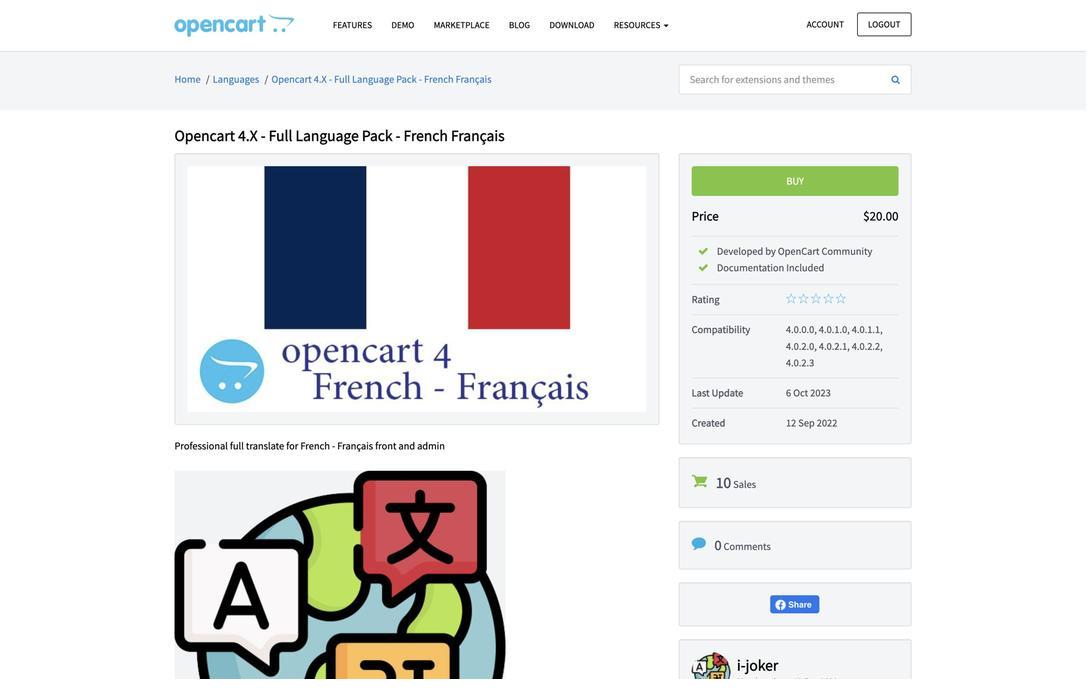 Task type: vqa. For each thing, say whether or not it's contained in the screenshot.


Task type: locate. For each thing, give the bounding box(es) containing it.
full
[[334, 73, 350, 86], [269, 126, 293, 145]]

for
[[286, 439, 299, 452]]

2 vertical spatial french
[[301, 439, 330, 452]]

4.x
[[314, 73, 327, 86], [238, 126, 258, 145]]

0 vertical spatial opencart 4.x - full language pack - french français
[[272, 73, 492, 86]]

star light o image down 'included'
[[799, 293, 809, 304]]

1 horizontal spatial opencart
[[272, 73, 312, 86]]

1 vertical spatial 4.x
[[238, 126, 258, 145]]

opencart right languages
[[272, 73, 312, 86]]

1 horizontal spatial pack
[[397, 73, 417, 86]]

0 vertical spatial opencart
[[272, 73, 312, 86]]

6 oct 2023
[[786, 386, 831, 399]]

resources
[[614, 19, 663, 31]]

by
[[766, 245, 776, 258]]

0 horizontal spatial pack
[[362, 126, 393, 145]]

0 horizontal spatial 4.x
[[238, 126, 258, 145]]

pack down demo link
[[397, 73, 417, 86]]

rating
[[692, 293, 720, 306]]

pack down opencart 4.x - full language pack - french français link
[[362, 126, 393, 145]]

1 vertical spatial français
[[451, 126, 505, 145]]

2022
[[817, 417, 838, 430]]

0 horizontal spatial star light o image
[[799, 293, 809, 304]]

0 vertical spatial pack
[[397, 73, 417, 86]]

4.x down features link
[[314, 73, 327, 86]]

price
[[692, 208, 719, 224]]

opencart - opencart 4.x - full language pack - french français image
[[175, 14, 294, 37]]

star light o image up 4.0.1.0, at right
[[824, 293, 834, 304]]

1 vertical spatial language
[[296, 126, 359, 145]]

2 horizontal spatial star light o image
[[824, 293, 834, 304]]

i-joker
[[737, 656, 779, 675]]

français
[[456, 73, 492, 86], [451, 126, 505, 145], [337, 439, 373, 452]]

admin
[[417, 439, 445, 452]]

0 vertical spatial 4.x
[[314, 73, 327, 86]]

opencart down the home
[[175, 126, 235, 145]]

3 star light o image from the left
[[824, 293, 834, 304]]

1 vertical spatial french
[[404, 126, 448, 145]]

star light o image up 4.0.1.0, at right
[[836, 293, 847, 304]]

1 horizontal spatial star light o image
[[836, 293, 847, 304]]

1 vertical spatial pack
[[362, 126, 393, 145]]

1 vertical spatial opencart 4.x - full language pack - french français
[[175, 126, 505, 145]]

10 sales
[[716, 473, 757, 492]]

2 star light o image from the left
[[811, 293, 822, 304]]

opencart 4.x - full language pack - french français image
[[188, 166, 647, 412]]

opencart 4.x - full language pack - french français
[[272, 73, 492, 86], [175, 126, 505, 145]]

1 vertical spatial opencart
[[175, 126, 235, 145]]

search image
[[892, 75, 900, 84]]

-
[[329, 73, 332, 86], [419, 73, 422, 86], [261, 126, 266, 145], [396, 126, 401, 145], [332, 439, 335, 452]]

star light o image
[[799, 293, 809, 304], [836, 293, 847, 304]]

star light o image down 'included'
[[811, 293, 822, 304]]

4.0.0.0, 4.0.1.0, 4.0.1.1, 4.0.2.0, 4.0.2.1, 4.0.2.2, 4.0.2.3
[[786, 323, 883, 369]]

and
[[399, 439, 415, 452]]

0 comments
[[715, 536, 771, 554]]

opencart
[[272, 73, 312, 86], [175, 126, 235, 145]]

pack
[[397, 73, 417, 86], [362, 126, 393, 145]]

resources link
[[605, 14, 679, 36]]

documentation
[[717, 261, 785, 274]]

features
[[333, 19, 372, 31]]

included
[[787, 261, 825, 274]]

4.x down languages
[[238, 126, 258, 145]]

home link
[[175, 73, 201, 86]]

developed
[[717, 245, 764, 258]]

french
[[424, 73, 454, 86], [404, 126, 448, 145], [301, 439, 330, 452]]

star light o image up 4.0.0.0,
[[786, 293, 797, 304]]

star light o image
[[786, 293, 797, 304], [811, 293, 822, 304], [824, 293, 834, 304]]

2 vertical spatial français
[[337, 439, 373, 452]]

language
[[352, 73, 394, 86], [296, 126, 359, 145]]

1 star light o image from the left
[[786, 293, 797, 304]]

i joker image
[[692, 653, 731, 679]]

download link
[[540, 14, 605, 36]]

0 horizontal spatial opencart
[[175, 126, 235, 145]]

0 horizontal spatial full
[[269, 126, 293, 145]]

1 star light o image from the left
[[799, 293, 809, 304]]

account
[[807, 18, 845, 30]]

home
[[175, 73, 201, 86]]

1 horizontal spatial star light o image
[[811, 293, 822, 304]]

logout link
[[858, 13, 912, 36]]

12 sep 2022
[[786, 417, 838, 430]]

0 vertical spatial full
[[334, 73, 350, 86]]

4.0.0.0,
[[786, 323, 817, 336]]

0 horizontal spatial star light o image
[[786, 293, 797, 304]]

languages
[[213, 73, 259, 86]]



Task type: describe. For each thing, give the bounding box(es) containing it.
buy button
[[692, 166, 899, 196]]

marketplace link
[[424, 14, 500, 36]]

4.0.2.1,
[[819, 340, 850, 353]]

logout
[[869, 18, 901, 30]]

compatibility
[[692, 323, 751, 336]]

comment image
[[692, 537, 706, 551]]

features link
[[323, 14, 382, 36]]

full
[[230, 439, 244, 452]]

oct
[[794, 386, 809, 399]]

sep
[[799, 417, 815, 430]]

$20.00
[[864, 208, 899, 224]]

blog
[[509, 19, 530, 31]]

demo
[[392, 19, 415, 31]]

community
[[822, 245, 873, 258]]

last
[[692, 386, 710, 399]]

1 vertical spatial full
[[269, 126, 293, 145]]

sales
[[734, 478, 757, 491]]

account link
[[796, 13, 856, 36]]

professional full translate for french - français front and admin
[[175, 439, 445, 452]]

buy
[[787, 175, 804, 188]]

12
[[786, 417, 797, 430]]

1 horizontal spatial full
[[334, 73, 350, 86]]

download
[[550, 19, 595, 31]]

opencart 4.x - full language pack - french français link
[[272, 73, 492, 86]]

developed by opencart community documentation included
[[717, 245, 873, 274]]

created
[[692, 417, 726, 430]]

comments
[[724, 540, 771, 553]]

opencart
[[778, 245, 820, 258]]

0 vertical spatial french
[[424, 73, 454, 86]]

professional
[[175, 439, 228, 452]]

last update
[[692, 386, 744, 399]]

2023
[[811, 386, 831, 399]]

6
[[786, 386, 792, 399]]

translate
[[246, 439, 284, 452]]

4.0.1.0,
[[819, 323, 850, 336]]

i-
[[737, 656, 746, 675]]

0 vertical spatial français
[[456, 73, 492, 86]]

10
[[716, 473, 732, 492]]

Search for extensions and themes text field
[[679, 65, 882, 94]]

joker
[[746, 656, 779, 675]]

update
[[712, 386, 744, 399]]

demo link
[[382, 14, 424, 36]]

1 horizontal spatial 4.x
[[314, 73, 327, 86]]

4.0.2.2,
[[852, 340, 883, 353]]

2 star light o image from the left
[[836, 293, 847, 304]]

0 vertical spatial language
[[352, 73, 394, 86]]

0
[[715, 536, 722, 554]]

blog link
[[500, 14, 540, 36]]

4.0.2.3
[[786, 356, 815, 369]]

cart mini image
[[692, 474, 708, 489]]

4.0.1.1,
[[852, 323, 883, 336]]

languages link
[[213, 73, 259, 86]]

4.0.2.0,
[[786, 340, 817, 353]]

marketplace
[[434, 19, 490, 31]]

front
[[375, 439, 397, 452]]



